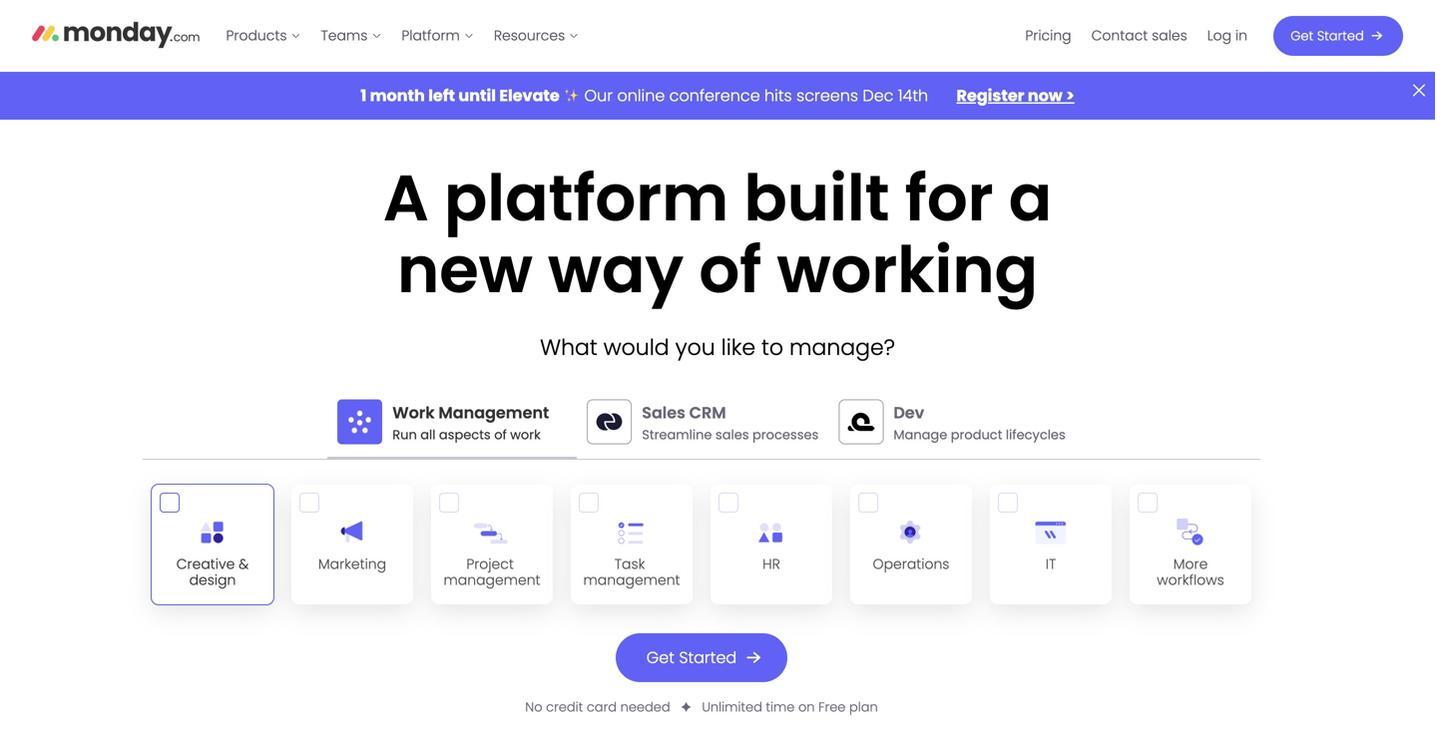 Task type: locate. For each thing, give the bounding box(es) containing it.
1 horizontal spatial get
[[1291, 27, 1314, 45]]

1 horizontal spatial sales
[[1152, 26, 1187, 45]]

0 horizontal spatial get
[[647, 647, 675, 669]]

1 vertical spatial started
[[679, 647, 737, 669]]

ops image
[[891, 513, 931, 553]]

contact
[[1092, 26, 1148, 45]]

aspects
[[439, 426, 491, 444]]

work
[[392, 402, 435, 424]]

for
[[905, 154, 994, 243]]

0 horizontal spatial get started
[[647, 647, 737, 669]]

main element
[[216, 0, 1403, 72]]

until
[[459, 84, 496, 107]]

1 management from the left
[[444, 571, 540, 590]]

of down the management in the left of the page
[[494, 426, 507, 444]]

time
[[766, 699, 795, 717]]

2 management from the left
[[583, 571, 680, 590]]

sales right contact
[[1152, 26, 1187, 45]]

get right in
[[1291, 27, 1314, 45]]

plan
[[849, 699, 878, 717]]

would
[[604, 333, 669, 363]]

0 horizontal spatial sales
[[716, 426, 749, 444]]

0 horizontal spatial list
[[216, 0, 589, 72]]

of
[[699, 226, 762, 315], [494, 426, 507, 444]]

get started right in
[[1291, 27, 1364, 45]]

0 vertical spatial get started
[[1291, 27, 1364, 45]]

management
[[444, 571, 540, 590], [583, 571, 680, 590]]

management down task icon
[[583, 571, 680, 590]]

get up the needed
[[647, 647, 675, 669]]

hr
[[763, 555, 780, 574]]

unlimited
[[702, 699, 762, 717]]

card
[[587, 699, 617, 717]]

management for project
[[444, 571, 540, 590]]

group
[[143, 476, 1261, 614]]

1 horizontal spatial get started
[[1291, 27, 1364, 45]]

log in
[[1207, 26, 1248, 45]]

1 list from the left
[[216, 0, 589, 72]]

0 vertical spatial get
[[1291, 27, 1314, 45]]

what would you like to manage?
[[540, 333, 895, 363]]

month
[[370, 84, 425, 107]]

a
[[1009, 154, 1052, 243]]

like
[[721, 333, 756, 363]]

online
[[617, 84, 665, 107]]

work management run all aspects of work
[[392, 402, 549, 444]]

task
[[615, 555, 645, 574]]

in
[[1236, 26, 1248, 45]]

0 vertical spatial of
[[699, 226, 762, 315]]

get started button right in
[[1274, 16, 1403, 56]]

workflows
[[1157, 571, 1224, 590]]

a
[[383, 154, 429, 243]]

0 vertical spatial sales
[[1152, 26, 1187, 45]]

crm color image
[[587, 399, 632, 444]]

1 horizontal spatial get started button
[[1274, 16, 1403, 56]]

contact sales button
[[1082, 20, 1197, 52]]

all
[[420, 426, 436, 444]]

sales inside contact sales button
[[1152, 26, 1187, 45]]

management down project management icon
[[444, 571, 540, 590]]

dev
[[894, 402, 924, 424]]

to
[[762, 333, 783, 363]]

work
[[510, 426, 541, 444]]

Marketing checkbox
[[290, 484, 414, 606]]

1 horizontal spatial of
[[699, 226, 762, 315]]

no
[[525, 699, 543, 717]]

0 horizontal spatial management
[[444, 571, 540, 590]]

pricing link
[[1015, 20, 1082, 52]]

2 list from the left
[[1015, 0, 1258, 72]]

started right in
[[1317, 27, 1364, 45]]

creative & design
[[176, 555, 249, 590]]

sales down crm at the bottom
[[716, 426, 749, 444]]

platform link
[[392, 20, 484, 52]]

lifecycles
[[1006, 426, 1066, 444]]

1 vertical spatial of
[[494, 426, 507, 444]]

0 vertical spatial started
[[1317, 27, 1364, 45]]

HR checkbox
[[710, 484, 833, 606]]

0 horizontal spatial of
[[494, 426, 507, 444]]

Project management checkbox
[[430, 484, 554, 606]]

1 horizontal spatial management
[[583, 571, 680, 590]]

0 vertical spatial get started button
[[1274, 16, 1403, 56]]

new way of working
[[397, 226, 1038, 315]]

products link
[[216, 20, 311, 52]]

&
[[239, 555, 249, 574]]

built
[[744, 154, 890, 243]]

✨
[[564, 84, 580, 107]]

✦
[[681, 699, 691, 717]]

sales inside sales crm streamline sales processes
[[716, 426, 749, 444]]

list
[[216, 0, 589, 72], [1015, 0, 1258, 72]]

platform
[[402, 26, 460, 45]]

of inside the work management run all aspects of work
[[494, 426, 507, 444]]

manage?
[[789, 333, 895, 363]]

creative design image
[[192, 513, 233, 553]]

conference
[[669, 84, 760, 107]]

Operations checkbox
[[849, 484, 973, 606]]

contact sales
[[1092, 26, 1187, 45]]

1 vertical spatial get started button
[[616, 634, 788, 683]]

get started button up no credit card needed   ✦    unlimited time on free plan
[[616, 634, 788, 683]]

of up "like"
[[699, 226, 762, 315]]

log in link
[[1197, 20, 1258, 52]]

resources link
[[484, 20, 589, 52]]

working
[[777, 226, 1038, 315]]

IT checkbox
[[989, 484, 1113, 606]]

get started up ✦
[[647, 647, 737, 669]]

pricing
[[1025, 26, 1072, 45]]

get started button
[[1274, 16, 1403, 56], [616, 634, 788, 683]]

design
[[189, 571, 236, 590]]

get
[[1291, 27, 1314, 45], [647, 647, 675, 669]]

sales
[[1152, 26, 1187, 45], [716, 426, 749, 444]]

needed
[[620, 699, 670, 717]]

1 vertical spatial sales
[[716, 426, 749, 444]]

1 horizontal spatial started
[[1317, 27, 1364, 45]]

product
[[951, 426, 1002, 444]]

list containing products
[[216, 0, 589, 72]]

started up no credit card needed   ✦    unlimited time on free plan
[[679, 647, 737, 669]]

task image
[[612, 513, 652, 553]]

1 horizontal spatial list
[[1015, 0, 1258, 72]]

screens
[[797, 84, 858, 107]]

0 horizontal spatial get started button
[[616, 634, 788, 683]]

get started
[[1291, 27, 1364, 45], [647, 647, 737, 669]]

wm color image
[[338, 399, 382, 444]]

started
[[1317, 27, 1364, 45], [679, 647, 737, 669]]

log
[[1207, 26, 1232, 45]]

project
[[466, 555, 514, 574]]



Task type: describe. For each thing, give the bounding box(es) containing it.
get inside main element
[[1291, 27, 1314, 45]]

it image
[[1031, 513, 1071, 553]]

project management
[[444, 555, 540, 590]]

resources
[[494, 26, 565, 45]]

hr image
[[752, 513, 791, 553]]

elevate
[[499, 84, 560, 107]]

teams link
[[311, 20, 392, 52]]

1 month left until elevate ✨ our online conference hits screens dec 14th
[[360, 84, 933, 107]]

list containing pricing
[[1015, 0, 1258, 72]]

dev manage product lifecycles
[[894, 402, 1066, 444]]

project management image
[[472, 513, 512, 553]]

it
[[1046, 555, 1056, 574]]

wm dark image
[[338, 399, 382, 444]]

a platform built for a
[[383, 154, 1052, 243]]

left
[[428, 84, 455, 107]]

credit
[[546, 699, 583, 717]]

marketing image
[[332, 513, 373, 553]]

way
[[548, 226, 684, 315]]

get started button inside main element
[[1274, 16, 1403, 56]]

task management
[[583, 555, 680, 590]]

processes
[[753, 426, 819, 444]]

dev color image
[[839, 399, 884, 444]]

crm dark image
[[587, 399, 632, 444]]

hits
[[765, 84, 792, 107]]

management
[[439, 402, 549, 424]]

get started inside main element
[[1291, 27, 1364, 45]]

14th
[[898, 84, 928, 107]]

our
[[584, 84, 613, 107]]

sales
[[642, 402, 686, 424]]

1 vertical spatial get started
[[647, 647, 737, 669]]

products
[[226, 26, 287, 45]]

started inside main element
[[1317, 27, 1364, 45]]

now
[[1028, 84, 1063, 107]]

no credit card needed   ✦    unlimited time on free plan
[[525, 699, 878, 717]]

dev dark image
[[839, 399, 884, 444]]

run
[[392, 426, 417, 444]]

operations
[[873, 555, 950, 574]]

register now > link
[[957, 84, 1075, 107]]

more
[[1173, 555, 1208, 574]]

More workflows checkbox
[[1129, 484, 1253, 606]]

free
[[818, 699, 846, 717]]

1 vertical spatial get
[[647, 647, 675, 669]]

dec
[[863, 84, 894, 107]]

platform
[[444, 154, 729, 243]]

>
[[1066, 84, 1075, 107]]

Task management checkbox
[[570, 484, 694, 606]]

streamline
[[642, 426, 712, 444]]

0 horizontal spatial started
[[679, 647, 737, 669]]

monday.com logo image
[[32, 13, 200, 55]]

teams
[[321, 26, 368, 45]]

manage
[[894, 426, 947, 444]]

crm
[[689, 402, 726, 424]]

more workflows
[[1157, 555, 1224, 590]]

you
[[675, 333, 715, 363]]

1
[[360, 84, 367, 107]]

sales crm streamline sales processes
[[642, 402, 819, 444]]

register now >
[[957, 84, 1075, 107]]

marketing
[[318, 555, 386, 574]]

group containing creative & design
[[143, 476, 1261, 614]]

creative
[[176, 555, 235, 574]]

more image
[[1170, 513, 1211, 553]]

on
[[798, 699, 815, 717]]

register
[[957, 84, 1025, 107]]

new
[[397, 226, 533, 315]]

management for task
[[583, 571, 680, 590]]

Creative & design checkbox
[[151, 484, 274, 606]]

what
[[540, 333, 598, 363]]



Task type: vqa. For each thing, say whether or not it's contained in the screenshot.
'in' within These Terms and any action related thereto will be governed and interpreted by and under the laws of the State of Israel without giving effect to any conflicts of laws principles that require the application of the law of a different jurisdiction. Courts of competent jurisdiction located in Tel Aviv-Jaffa, Israel, will have the sole and exclusive jurisdiction and venue over all controversies and claims arising out of, or relating to, these Terms. You
no



